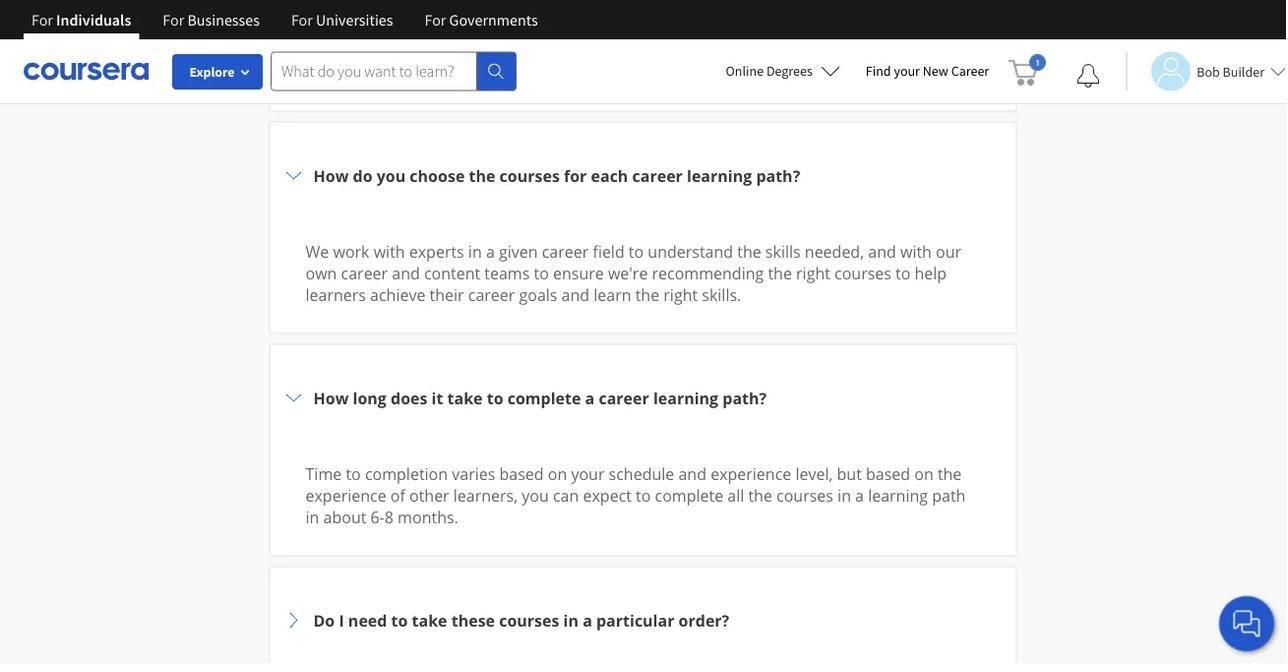 Task type: describe. For each thing, give the bounding box(es) containing it.
new
[[923, 62, 949, 80]]

courses inside we work with experts in a given career field to understand the skills needed, and with our own career and content teams to ensure we're recommending the right courses to help learners achieve their career goals and learn the right skills.
[[834, 262, 891, 283]]

explore
[[189, 63, 235, 81]]

their
[[430, 284, 464, 305]]

can
[[553, 485, 579, 506]]

2 on from the left
[[914, 463, 934, 484]]

1 horizontal spatial experience
[[711, 463, 791, 484]]

you inside time to completion varies based on your schedule and experience level, but based on the experience of other learners, you can expect to complete all the courses in a learning path in about 6-8 months.
[[522, 485, 549, 506]]

find
[[866, 62, 891, 80]]

to up goals
[[534, 262, 549, 283]]

how for how do you choose the courses for each career learning path?
[[313, 165, 349, 186]]

career inside 'a career learning path is a set of curated courses that together comprise a learning plan for achieving the skills necessary to land a specific role, and launch and advance a specific career.'
[[320, 18, 366, 39]]

and right needed,
[[868, 241, 896, 262]]

for inside dropdown button
[[564, 165, 587, 186]]

a inside time to completion varies based on your schedule and experience level, but based on the experience of other learners, you can expect to complete all the courses in a learning path in about 6-8 months.
[[855, 485, 864, 506]]

a inside we work with experts in a given career field to understand the skills needed, and with our own career and content teams to ensure we're recommending the right courses to help learners achieve their career goals and learn the right skills.
[[486, 241, 495, 262]]

completion
[[365, 463, 448, 484]]

comprise
[[768, 18, 836, 39]]

and up "achieve"
[[392, 262, 420, 283]]

career up ensure
[[542, 241, 589, 262]]

how long does it take to complete a career learning path? button
[[282, 357, 1004, 439]]

in down but
[[838, 485, 851, 506]]

level,
[[796, 463, 833, 484]]

2 specific from the left
[[882, 40, 936, 61]]

we're
[[608, 262, 648, 283]]

learners
[[306, 284, 366, 305]]

advance
[[804, 40, 865, 61]]

bob builder
[[1197, 62, 1265, 80]]

set
[[501, 18, 523, 39]]

career right each
[[632, 165, 683, 186]]

ensure
[[553, 262, 604, 283]]

field
[[593, 241, 625, 262]]

work
[[333, 241, 369, 262]]

content
[[424, 262, 480, 283]]

and down that
[[686, 40, 714, 61]]

how do you choose the courses for each career learning path? button
[[282, 134, 1004, 217]]

our
[[936, 241, 961, 262]]

chevron right image for how do you choose the courses for each career learning path?
[[282, 164, 306, 187]]

courses inside 'a career learning path is a set of curated courses that together comprise a learning plan for achieving the skills necessary to land a specific role, and launch and advance a specific career.'
[[606, 18, 663, 39]]

builder
[[1223, 62, 1265, 80]]

career up schedule
[[599, 387, 649, 408]]

time to completion varies based on your schedule and experience level, but based on the experience of other learners, you can expect to complete all the courses in a learning path in about 6-8 months.
[[306, 463, 966, 527]]

to down schedule
[[636, 485, 651, 506]]

help
[[915, 262, 947, 283]]

plan
[[917, 18, 949, 39]]

chat with us image
[[1231, 608, 1263, 640]]

teams
[[484, 262, 530, 283]]

the inside dropdown button
[[469, 165, 495, 186]]

curated
[[546, 18, 602, 39]]

long
[[353, 387, 387, 408]]

6-
[[371, 506, 385, 527]]

bob
[[1197, 62, 1220, 80]]

8
[[385, 506, 394, 527]]

to up we're
[[629, 241, 644, 262]]

these
[[451, 610, 495, 631]]

shopping cart: 1 item image
[[1009, 54, 1046, 86]]

how do you choose the courses for each career learning path?
[[313, 165, 800, 186]]

achieve
[[370, 284, 426, 305]]

show notifications image
[[1077, 64, 1100, 88]]

for universities
[[291, 10, 393, 30]]

and inside time to completion varies based on your schedule and experience level, but based on the experience of other learners, you can expect to complete all the courses in a learning path in about 6-8 months.
[[678, 463, 707, 484]]

recommending
[[652, 262, 764, 283]]

degrees
[[766, 62, 813, 80]]

own
[[306, 262, 337, 283]]

need
[[348, 610, 387, 631]]

career
[[951, 62, 989, 80]]

universities
[[316, 10, 393, 30]]

is
[[472, 18, 484, 39]]

governments
[[449, 10, 538, 30]]

for for businesses
[[163, 10, 184, 30]]

bob builder button
[[1126, 52, 1286, 91]]

do i need to take these courses in a particular order? button
[[282, 579, 1004, 662]]

to inside dropdown button
[[487, 387, 503, 408]]

all
[[728, 485, 744, 506]]

explore button
[[172, 54, 263, 90]]

you inside dropdown button
[[377, 165, 406, 186]]

land
[[542, 40, 574, 61]]

chevron right image for how long does it take to complete a career learning path?
[[282, 386, 306, 410]]

path inside time to completion varies based on your schedule and experience level, but based on the experience of other learners, you can expect to complete all the courses in a learning path in about 6-8 months.
[[932, 485, 966, 506]]

given
[[499, 241, 538, 262]]

i
[[339, 610, 344, 631]]

varies
[[452, 463, 495, 484]]

What do you want to learn? text field
[[271, 52, 477, 91]]

0 horizontal spatial right
[[664, 284, 698, 305]]

order?
[[679, 610, 729, 631]]

role,
[[650, 40, 682, 61]]

how for how long does it take to complete a career learning path?
[[313, 387, 349, 408]]

together
[[701, 18, 764, 39]]

for individuals
[[31, 10, 131, 30]]

for businesses
[[163, 10, 260, 30]]

for for universities
[[291, 10, 313, 30]]

career.
[[306, 62, 357, 83]]

we
[[306, 241, 329, 262]]

particular
[[596, 610, 674, 631]]



Task type: locate. For each thing, give the bounding box(es) containing it.
for for governments
[[425, 10, 446, 30]]

to left "help"
[[896, 262, 911, 283]]

your inside "link"
[[894, 62, 920, 80]]

1 horizontal spatial of
[[527, 18, 541, 39]]

path? for how long does it take to complete a career learning path?
[[723, 387, 767, 408]]

chevron right image inside how do you choose the courses for each career learning path? dropdown button
[[282, 164, 306, 187]]

and down ensure
[[562, 284, 590, 305]]

in left 'particular' at the bottom of the page
[[563, 610, 579, 631]]

for for individuals
[[31, 10, 53, 30]]

experts
[[409, 241, 464, 262]]

that
[[667, 18, 697, 39]]

learn
[[594, 284, 631, 305]]

1 based from the left
[[499, 463, 544, 484]]

1 vertical spatial for
[[564, 165, 587, 186]]

skills left needed,
[[765, 241, 801, 262]]

goals
[[519, 284, 557, 305]]

chevron right image
[[282, 164, 306, 187], [282, 386, 306, 410]]

1 horizontal spatial skills
[[765, 241, 801, 262]]

0 horizontal spatial for
[[564, 165, 587, 186]]

1 vertical spatial take
[[412, 610, 447, 631]]

your up expect
[[571, 463, 605, 484]]

0 vertical spatial path?
[[756, 165, 800, 186]]

1 for from the left
[[31, 10, 53, 30]]

1 vertical spatial complete
[[655, 485, 723, 506]]

choose
[[410, 165, 465, 186]]

do
[[313, 610, 335, 631]]

1 vertical spatial your
[[571, 463, 605, 484]]

find your new career
[[866, 62, 989, 80]]

to
[[523, 40, 538, 61], [629, 241, 644, 262], [534, 262, 549, 283], [896, 262, 911, 283], [487, 387, 503, 408], [346, 463, 361, 484], [636, 485, 651, 506], [391, 610, 408, 631]]

0 vertical spatial take
[[447, 387, 483, 408]]

a inside do i need to take these courses in a particular order? dropdown button
[[583, 610, 592, 631]]

for up achieving at the left
[[291, 10, 313, 30]]

1 with from the left
[[374, 241, 405, 262]]

online degrees
[[726, 62, 813, 80]]

1 horizontal spatial path
[[932, 485, 966, 506]]

0 horizontal spatial complete
[[507, 387, 581, 408]]

take inside 'how long does it take to complete a career learning path?' dropdown button
[[447, 387, 483, 408]]

coursera image
[[24, 55, 149, 87]]

2 how from the top
[[313, 387, 349, 408]]

skills inside 'a career learning path is a set of curated courses that together comprise a learning plan for achieving the skills necessary to land a specific role, and launch and advance a specific career.'
[[407, 40, 442, 61]]

0 horizontal spatial experience
[[306, 485, 386, 506]]

banner navigation
[[16, 0, 554, 39]]

for
[[31, 10, 53, 30], [163, 10, 184, 30], [291, 10, 313, 30], [425, 10, 446, 30]]

0 vertical spatial chevron right image
[[282, 164, 306, 187]]

does
[[391, 387, 428, 408]]

path
[[434, 18, 468, 39], [932, 485, 966, 506]]

to left land
[[523, 40, 538, 61]]

individuals
[[56, 10, 131, 30]]

of down 'completion'
[[390, 485, 405, 506]]

skills.
[[702, 284, 741, 305]]

other
[[409, 485, 449, 506]]

1 horizontal spatial you
[[522, 485, 549, 506]]

skills
[[407, 40, 442, 61], [765, 241, 801, 262]]

it
[[432, 387, 443, 408]]

0 horizontal spatial on
[[548, 463, 567, 484]]

your inside time to completion varies based on your schedule and experience level, but based on the experience of other learners, you can expect to complete all the courses in a learning path in about 6-8 months.
[[571, 463, 605, 484]]

1 vertical spatial chevron right image
[[282, 386, 306, 410]]

0 horizontal spatial with
[[374, 241, 405, 262]]

on right but
[[914, 463, 934, 484]]

0 vertical spatial you
[[377, 165, 406, 186]]

to right time
[[346, 463, 361, 484]]

for right plan
[[953, 18, 974, 39]]

2 chevron right image from the top
[[282, 386, 306, 410]]

on
[[548, 463, 567, 484], [914, 463, 934, 484]]

learners,
[[453, 485, 518, 506]]

take left these
[[412, 610, 447, 631]]

do
[[353, 165, 372, 186]]

find your new career link
[[856, 59, 999, 84]]

career down teams
[[468, 284, 515, 305]]

we work with experts in a given career field to understand the skills needed, and with our own career and content teams to ensure we're recommending the right courses to help learners achieve their career goals and learn the right skills.
[[306, 241, 961, 305]]

launch
[[718, 40, 768, 61]]

path? for how do you choose the courses for each career learning path?
[[756, 165, 800, 186]]

skills left 'necessary' in the left top of the page
[[407, 40, 442, 61]]

based right but
[[866, 463, 910, 484]]

schedule
[[609, 463, 674, 484]]

and right schedule
[[678, 463, 707, 484]]

for left is
[[425, 10, 446, 30]]

0 vertical spatial of
[[527, 18, 541, 39]]

businesses
[[187, 10, 260, 30]]

with right work in the left of the page
[[374, 241, 405, 262]]

a
[[306, 18, 316, 39]]

courses inside dropdown button
[[499, 610, 559, 631]]

experience up "all" at the bottom right
[[711, 463, 791, 484]]

1 horizontal spatial right
[[796, 262, 830, 283]]

0 horizontal spatial you
[[377, 165, 406, 186]]

0 horizontal spatial based
[[499, 463, 544, 484]]

2 for from the left
[[163, 10, 184, 30]]

of right set
[[527, 18, 541, 39]]

chevron right image left do
[[282, 164, 306, 187]]

chevron right image inside 'how long does it take to complete a career learning path?' dropdown button
[[282, 386, 306, 410]]

career up achieving at the left
[[320, 18, 366, 39]]

for governments
[[425, 10, 538, 30]]

your right find on the right top of the page
[[894, 62, 920, 80]]

the
[[379, 40, 403, 61], [469, 165, 495, 186], [737, 241, 761, 262], [768, 262, 792, 283], [635, 284, 659, 305], [938, 463, 962, 484], [748, 485, 772, 506]]

time
[[306, 463, 342, 484]]

1 specific from the left
[[591, 40, 645, 61]]

in inside we work with experts in a given career field to understand the skills needed, and with our own career and content teams to ensure we're recommending the right courses to help learners achieve their career goals and learn the right skills.
[[468, 241, 482, 262]]

4 for from the left
[[425, 10, 446, 30]]

each
[[591, 165, 628, 186]]

achieving
[[306, 40, 374, 61]]

how long does it take to complete a career learning path?
[[313, 387, 767, 408]]

1 on from the left
[[548, 463, 567, 484]]

of inside 'a career learning path is a set of curated courses that together comprise a learning plan for achieving the skills necessary to land a specific role, and launch and advance a specific career.'
[[527, 18, 541, 39]]

1 chevron right image from the top
[[282, 164, 306, 187]]

courses down 'level,'
[[776, 485, 833, 506]]

0 vertical spatial path
[[434, 18, 468, 39]]

a
[[488, 18, 497, 39], [840, 18, 849, 39], [578, 40, 587, 61], [869, 40, 878, 61], [486, 241, 495, 262], [585, 387, 595, 408], [855, 485, 864, 506], [583, 610, 592, 631]]

courses inside dropdown button
[[499, 165, 560, 186]]

1 vertical spatial how
[[313, 387, 349, 408]]

in up content on the top of the page
[[468, 241, 482, 262]]

in left the about
[[306, 506, 319, 527]]

right down recommending
[[664, 284, 698, 305]]

1 vertical spatial path?
[[723, 387, 767, 408]]

1 vertical spatial of
[[390, 485, 405, 506]]

your
[[894, 62, 920, 80], [571, 463, 605, 484]]

0 horizontal spatial of
[[390, 485, 405, 506]]

0 vertical spatial for
[[953, 18, 974, 39]]

specific up find your new career
[[882, 40, 936, 61]]

1 vertical spatial skills
[[765, 241, 801, 262]]

months.
[[398, 506, 458, 527]]

1 horizontal spatial complete
[[655, 485, 723, 506]]

courses up given
[[499, 165, 560, 186]]

in inside dropdown button
[[563, 610, 579, 631]]

for left businesses on the left top of page
[[163, 10, 184, 30]]

0 horizontal spatial path
[[434, 18, 468, 39]]

path?
[[756, 165, 800, 186], [723, 387, 767, 408]]

0 vertical spatial skills
[[407, 40, 442, 61]]

on up can
[[548, 463, 567, 484]]

right
[[796, 262, 830, 283], [664, 284, 698, 305]]

how left the long
[[313, 387, 349, 408]]

with
[[374, 241, 405, 262], [900, 241, 932, 262]]

for left each
[[564, 165, 587, 186]]

take for to
[[412, 610, 447, 631]]

but
[[837, 463, 862, 484]]

you right do
[[377, 165, 406, 186]]

None search field
[[271, 52, 517, 91]]

1 horizontal spatial on
[[914, 463, 934, 484]]

0 vertical spatial complete
[[507, 387, 581, 408]]

0 horizontal spatial skills
[[407, 40, 442, 61]]

of inside time to completion varies based on your schedule and experience level, but based on the experience of other learners, you can expect to complete all the courses in a learning path in about 6-8 months.
[[390, 485, 405, 506]]

and up degrees on the right of page
[[772, 40, 800, 61]]

complete inside time to completion varies based on your schedule and experience level, but based on the experience of other learners, you can expect to complete all the courses in a learning path in about 6-8 months.
[[655, 485, 723, 506]]

necessary
[[446, 40, 519, 61]]

courses right these
[[499, 610, 559, 631]]

1 vertical spatial you
[[522, 485, 549, 506]]

1 vertical spatial path
[[932, 485, 966, 506]]

based up "learners,"
[[499, 463, 544, 484]]

take for it
[[447, 387, 483, 408]]

1 how from the top
[[313, 165, 349, 186]]

0 horizontal spatial specific
[[591, 40, 645, 61]]

experience
[[711, 463, 791, 484], [306, 485, 386, 506]]

complete
[[507, 387, 581, 408], [655, 485, 723, 506]]

2 with from the left
[[900, 241, 932, 262]]

courses
[[606, 18, 663, 39], [499, 165, 560, 186], [834, 262, 891, 283], [776, 485, 833, 506], [499, 610, 559, 631]]

you left can
[[522, 485, 549, 506]]

learning
[[370, 18, 430, 39], [853, 18, 913, 39], [687, 165, 752, 186], [653, 387, 718, 408], [868, 485, 928, 506]]

0 vertical spatial your
[[894, 62, 920, 80]]

needed,
[[805, 241, 864, 262]]

about
[[323, 506, 366, 527]]

1 horizontal spatial your
[[894, 62, 920, 80]]

take right it
[[447, 387, 483, 408]]

online
[[726, 62, 764, 80]]

to inside 'a career learning path is a set of curated courses that together comprise a learning plan for achieving the skills necessary to land a specific role, and launch and advance a specific career.'
[[523, 40, 538, 61]]

online degrees button
[[710, 49, 856, 93]]

with up "help"
[[900, 241, 932, 262]]

take inside do i need to take these courses in a particular order? dropdown button
[[412, 610, 447, 631]]

path inside 'a career learning path is a set of curated courses that together comprise a learning plan for achieving the skills necessary to land a specific role, and launch and advance a specific career.'
[[434, 18, 468, 39]]

chevron right image left the long
[[282, 386, 306, 410]]

for left individuals
[[31, 10, 53, 30]]

understand
[[648, 241, 733, 262]]

right down needed,
[[796, 262, 830, 283]]

a career learning path is a set of curated courses that together comprise a learning plan for achieving the skills necessary to land a specific role, and launch and advance a specific career.
[[306, 18, 974, 83]]

skills inside we work with experts in a given career field to understand the skills needed, and with our own career and content teams to ensure we're recommending the right courses to help learners achieve their career goals and learn the right skills.
[[765, 241, 801, 262]]

specific left "role,"
[[591, 40, 645, 61]]

1 horizontal spatial with
[[900, 241, 932, 262]]

how left do
[[313, 165, 349, 186]]

to right need
[[391, 610, 408, 631]]

a inside 'how long does it take to complete a career learning path?' dropdown button
[[585, 387, 595, 408]]

how inside how do you choose the courses for each career learning path? dropdown button
[[313, 165, 349, 186]]

the inside 'a career learning path is a set of curated courses that together comprise a learning plan for achieving the skills necessary to land a specific role, and launch and advance a specific career.'
[[379, 40, 403, 61]]

learning inside time to completion varies based on your schedule and experience level, but based on the experience of other learners, you can expect to complete all the courses in a learning path in about 6-8 months.
[[868, 485, 928, 506]]

do i need to take these courses in a particular order?
[[313, 610, 729, 631]]

1 horizontal spatial for
[[953, 18, 974, 39]]

specific
[[591, 40, 645, 61], [882, 40, 936, 61]]

expect
[[583, 485, 632, 506]]

courses up "role,"
[[606, 18, 663, 39]]

to inside dropdown button
[[391, 610, 408, 631]]

2 based from the left
[[866, 463, 910, 484]]

1 horizontal spatial based
[[866, 463, 910, 484]]

complete inside dropdown button
[[507, 387, 581, 408]]

courses inside time to completion varies based on your schedule and experience level, but based on the experience of other learners, you can expect to complete all the courses in a learning path in about 6-8 months.
[[776, 485, 833, 506]]

courses down needed,
[[834, 262, 891, 283]]

1 horizontal spatial specific
[[882, 40, 936, 61]]

how
[[313, 165, 349, 186], [313, 387, 349, 408]]

0 vertical spatial how
[[313, 165, 349, 186]]

take
[[447, 387, 483, 408], [412, 610, 447, 631]]

for inside 'a career learning path is a set of curated courses that together comprise a learning plan for achieving the skills necessary to land a specific role, and launch and advance a specific career.'
[[953, 18, 974, 39]]

how inside 'how long does it take to complete a career learning path?' dropdown button
[[313, 387, 349, 408]]

in
[[468, 241, 482, 262], [838, 485, 851, 506], [306, 506, 319, 527], [563, 610, 579, 631]]

chevron right image
[[282, 609, 306, 632]]

experience up the about
[[306, 485, 386, 506]]

to right it
[[487, 387, 503, 408]]

career down work in the left of the page
[[341, 262, 388, 283]]

3 for from the left
[[291, 10, 313, 30]]

0 horizontal spatial your
[[571, 463, 605, 484]]



Task type: vqa. For each thing, say whether or not it's contained in the screenshot.
Self- associated with Analytics
no



